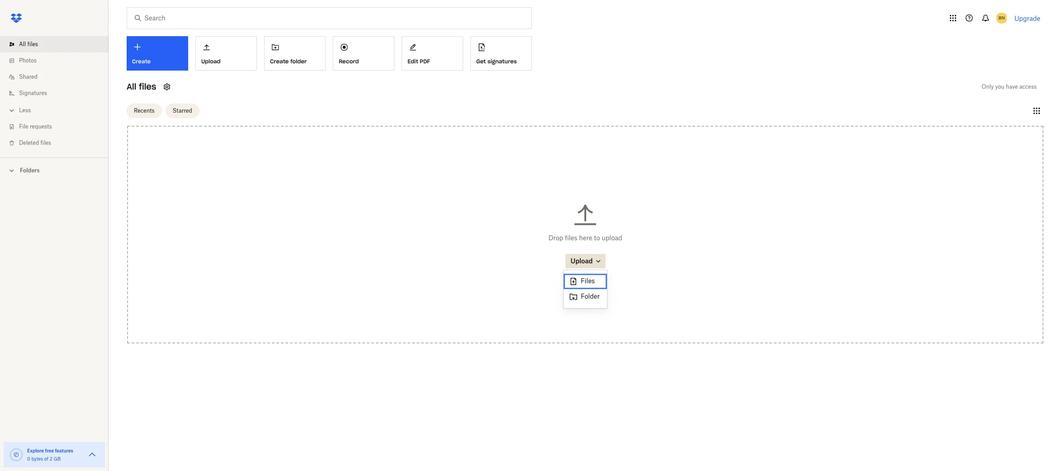 Task type: describe. For each thing, give the bounding box(es) containing it.
only
[[983, 83, 995, 90]]

starred
[[173, 107, 192, 114]]

photos
[[19, 57, 37, 64]]

folder
[[581, 292, 600, 300]]

drop
[[549, 234, 564, 242]]

upgrade link
[[1015, 14, 1041, 22]]

1 horizontal spatial all files
[[127, 81, 156, 92]]

1 vertical spatial all
[[127, 81, 136, 92]]

to
[[594, 234, 600, 242]]

edit pdf
[[408, 58, 430, 65]]

get signatures
[[477, 58, 517, 65]]

folders button
[[0, 163, 109, 177]]

starred button
[[166, 103, 200, 118]]

file
[[19, 123, 28, 130]]

explore free features 0 bytes of 2 gb
[[27, 448, 73, 462]]

photos link
[[7, 53, 109, 69]]

0
[[27, 456, 30, 462]]

deleted files
[[19, 139, 51, 146]]

less image
[[7, 106, 16, 115]]

explore
[[27, 448, 44, 454]]

get
[[477, 58, 486, 65]]

shared
[[19, 73, 38, 80]]

list containing all files
[[0, 31, 109, 158]]

bytes
[[31, 456, 43, 462]]

all files link
[[7, 36, 109, 53]]

edit
[[408, 58, 418, 65]]

signatures
[[19, 90, 47, 96]]

deleted
[[19, 139, 39, 146]]

dropbox image
[[7, 9, 25, 27]]

signatures link
[[7, 85, 109, 101]]

of
[[44, 456, 48, 462]]

all inside list item
[[19, 41, 26, 48]]

access
[[1020, 83, 1038, 90]]

files left here
[[565, 234, 578, 242]]

files
[[581, 277, 595, 285]]

drop files here to upload
[[549, 234, 623, 242]]

2
[[50, 456, 52, 462]]

folders
[[20, 167, 40, 174]]



Task type: vqa. For each thing, say whether or not it's contained in the screenshot.
Of
yes



Task type: locate. For each thing, give the bounding box(es) containing it.
file requests link
[[7, 119, 109, 135]]

all
[[19, 41, 26, 48], [127, 81, 136, 92]]

list
[[0, 31, 109, 158]]

all up photos
[[19, 41, 26, 48]]

files right deleted
[[41, 139, 51, 146]]

gb
[[54, 456, 61, 462]]

quota usage element
[[9, 448, 24, 462]]

recents
[[134, 107, 155, 114]]

get signatures button
[[471, 36, 532, 71]]

files inside list item
[[27, 41, 38, 48]]

all files up the recents
[[127, 81, 156, 92]]

1 vertical spatial all files
[[127, 81, 156, 92]]

edit pdf button
[[402, 36, 464, 71]]

upload button
[[566, 254, 606, 269]]

create
[[270, 58, 289, 65]]

requests
[[30, 123, 52, 130]]

0 horizontal spatial all
[[19, 41, 26, 48]]

upload
[[602, 234, 623, 242]]

only you have access
[[983, 83, 1038, 90]]

record button
[[333, 36, 395, 71]]

all files up photos
[[19, 41, 38, 48]]

signatures
[[488, 58, 517, 65]]

files up the recents
[[139, 81, 156, 92]]

create folder
[[270, 58, 307, 65]]

all files
[[19, 41, 38, 48], [127, 81, 156, 92]]

upgrade
[[1015, 14, 1041, 22]]

have
[[1007, 83, 1019, 90]]

upload
[[571, 257, 593, 265]]

shared link
[[7, 69, 109, 85]]

1 horizontal spatial all
[[127, 81, 136, 92]]

all files list item
[[0, 36, 109, 53]]

file requests
[[19, 123, 52, 130]]

0 vertical spatial all files
[[19, 41, 38, 48]]

files
[[27, 41, 38, 48], [139, 81, 156, 92], [41, 139, 51, 146], [565, 234, 578, 242]]

0 horizontal spatial all files
[[19, 41, 38, 48]]

deleted files link
[[7, 135, 109, 151]]

files up photos
[[27, 41, 38, 48]]

features
[[55, 448, 73, 454]]

here
[[580, 234, 593, 242]]

0 vertical spatial all
[[19, 41, 26, 48]]

recents button
[[127, 103, 162, 118]]

folder
[[291, 58, 307, 65]]

all files inside list item
[[19, 41, 38, 48]]

record
[[339, 58, 359, 65]]

pdf
[[420, 58, 430, 65]]

all up the recents
[[127, 81, 136, 92]]

you
[[996, 83, 1005, 90]]

less
[[19, 107, 31, 114]]

create folder button
[[264, 36, 326, 71]]

free
[[45, 448, 54, 454]]



